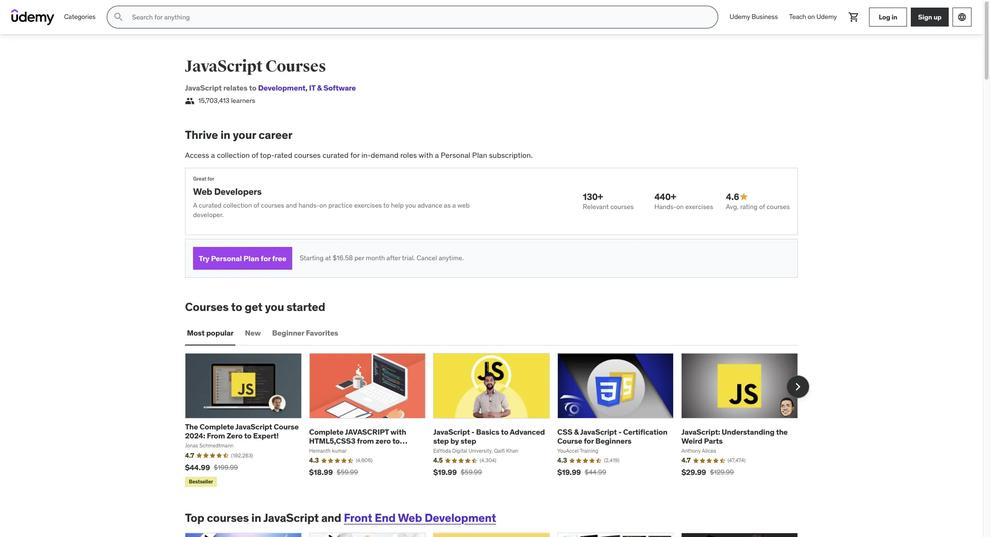 Task type: locate. For each thing, give the bounding box(es) containing it.
access a collection of top-rated courses curated for in-demand roles with a personal plan subscription.
[[185, 150, 533, 160]]

basics
[[476, 428, 500, 437]]

javascript:
[[682, 428, 721, 437]]

step right by
[[461, 437, 476, 446]]

1 step from the left
[[433, 437, 449, 446]]

1 horizontal spatial exercises
[[686, 203, 714, 211]]

0 horizontal spatial udemy
[[730, 12, 751, 21]]

& right css
[[574, 428, 579, 437]]

440+
[[655, 191, 677, 203]]

courses inside 130+ relevant courses
[[611, 203, 634, 211]]

plan left subscription.
[[472, 150, 487, 160]]

2 horizontal spatial in
[[892, 13, 898, 21]]

choose a language image
[[958, 12, 967, 22]]

with
[[419, 150, 433, 160], [391, 428, 406, 437]]

most
[[187, 329, 205, 338]]

for inside css & javascript - certification course for beginners
[[584, 437, 594, 446]]

0 vertical spatial small image
[[185, 96, 195, 106]]

after
[[387, 254, 401, 263]]

to left help
[[384, 201, 390, 210]]

a
[[211, 150, 215, 160], [435, 150, 439, 160], [453, 201, 456, 210]]

of down developers
[[254, 201, 259, 210]]

learners
[[231, 97, 255, 105]]

a inside great for web developers a curated collection of courses and hands-on practice exercises to help you advance as a web developer.
[[453, 201, 456, 210]]

0 horizontal spatial complete
[[200, 422, 234, 432]]

1 horizontal spatial you
[[406, 201, 416, 210]]

on right teach
[[808, 12, 815, 21]]

your
[[233, 128, 256, 142]]

0 vertical spatial curated
[[323, 150, 349, 160]]

development
[[258, 83, 306, 93], [425, 511, 496, 526]]

0 horizontal spatial plan
[[244, 254, 259, 263]]

sign up
[[919, 13, 942, 21]]

log in link
[[870, 8, 908, 27]]

try personal plan for free
[[199, 254, 287, 263]]

courses
[[266, 56, 326, 76], [185, 300, 229, 315]]

you right get
[[265, 300, 284, 315]]

for right great
[[208, 176, 214, 182]]

- inside javascript - basics to advanced step by step
[[472, 428, 475, 437]]

by
[[451, 437, 459, 446]]

1 horizontal spatial small image
[[740, 192, 749, 202]]

1 vertical spatial curated
[[199, 201, 222, 210]]

a right access
[[211, 150, 215, 160]]

and left front
[[321, 511, 342, 526]]

0 horizontal spatial curated
[[199, 201, 222, 210]]

collection down thrive in your career
[[217, 150, 250, 160]]

0 horizontal spatial personal
[[211, 254, 242, 263]]

to right zero
[[393, 437, 400, 446]]

& right it at left top
[[317, 83, 322, 93]]

1 horizontal spatial course
[[558, 437, 583, 446]]

udemy business link
[[724, 6, 784, 28]]

relates
[[223, 83, 248, 93]]

0 vertical spatial collection
[[217, 150, 250, 160]]

with right roles
[[419, 150, 433, 160]]

for left beginners
[[584, 437, 594, 446]]

1 horizontal spatial courses
[[266, 56, 326, 76]]

next image
[[791, 380, 806, 395]]

curated inside great for web developers a curated collection of courses and hands-on practice exercises to help you advance as a web developer.
[[199, 201, 222, 210]]

0 vertical spatial course
[[274, 422, 299, 432]]

small image left 15,703,413
[[185, 96, 195, 106]]

2 horizontal spatial a
[[453, 201, 456, 210]]

0 horizontal spatial course
[[274, 422, 299, 432]]

personal
[[441, 150, 471, 160], [211, 254, 242, 263]]

complete right "the"
[[200, 422, 234, 432]]

starting
[[300, 254, 324, 263]]

1 horizontal spatial udemy
[[817, 12, 837, 21]]

1 - from the left
[[472, 428, 475, 437]]

favorites
[[306, 329, 338, 338]]

0 vertical spatial web
[[193, 186, 212, 197]]

for left free
[[261, 254, 271, 263]]

curated
[[323, 150, 349, 160], [199, 201, 222, 210]]

small image up rating
[[740, 192, 749, 202]]

0 horizontal spatial -
[[472, 428, 475, 437]]

the complete javascript course 2024: from zero to expert!
[[185, 422, 299, 441]]

1 vertical spatial in
[[221, 128, 230, 142]]

0 vertical spatial plan
[[472, 150, 487, 160]]

top courses in javascript and front end web development
[[185, 511, 496, 526]]

a right as
[[453, 201, 456, 210]]

1 horizontal spatial on
[[677, 203, 684, 211]]

- left certification
[[619, 428, 622, 437]]

javascript inside css & javascript - certification course for beginners
[[581, 428, 617, 437]]

on left practice
[[320, 201, 327, 210]]

1 horizontal spatial &
[[574, 428, 579, 437]]

0 vertical spatial and
[[286, 201, 297, 210]]

0 horizontal spatial exercises
[[354, 201, 382, 210]]

0 vertical spatial &
[[317, 83, 322, 93]]

0 vertical spatial with
[[419, 150, 433, 160]]

1 horizontal spatial step
[[461, 437, 476, 446]]

1 horizontal spatial a
[[435, 150, 439, 160]]

courses
[[294, 150, 321, 160], [261, 201, 284, 210], [611, 203, 634, 211], [767, 203, 790, 211], [207, 511, 249, 526]]

1 vertical spatial with
[[391, 428, 406, 437]]

and left hands- on the left of page
[[286, 201, 297, 210]]

0 vertical spatial in
[[892, 13, 898, 21]]

courses up 'most popular' on the bottom left
[[185, 300, 229, 315]]

you right help
[[406, 201, 416, 210]]

0 vertical spatial you
[[406, 201, 416, 210]]

try
[[199, 254, 209, 263]]

per
[[355, 254, 364, 263]]

course
[[274, 422, 299, 432], [558, 437, 583, 446]]

beginners
[[596, 437, 632, 446]]

plan left free
[[244, 254, 259, 263]]

0 horizontal spatial small image
[[185, 96, 195, 106]]

complete up expert- on the left bottom
[[309, 428, 344, 437]]

1 horizontal spatial curated
[[323, 150, 349, 160]]

relevant
[[583, 203, 609, 211]]

you inside great for web developers a curated collection of courses and hands-on practice exercises to help you advance as a web developer.
[[406, 201, 416, 210]]

hands-
[[299, 201, 320, 210]]

1 vertical spatial plan
[[244, 254, 259, 263]]

udemy image
[[11, 9, 55, 25]]

demand
[[371, 150, 399, 160]]

complete javascript with html5,css3 from zero to expert-2023
[[309, 428, 406, 455]]

complete inside complete javascript with html5,css3 from zero to expert-2023
[[309, 428, 344, 437]]

- left the basics
[[472, 428, 475, 437]]

1 horizontal spatial with
[[419, 150, 433, 160]]

categories button
[[58, 6, 101, 28]]

small image
[[185, 96, 195, 106], [740, 192, 749, 202]]

1 horizontal spatial -
[[619, 428, 622, 437]]

1 horizontal spatial development
[[425, 511, 496, 526]]

1 udemy from the left
[[730, 12, 751, 21]]

with inside thrive in your career element
[[419, 150, 433, 160]]

new button
[[243, 322, 263, 345]]

collection
[[217, 150, 250, 160], [223, 201, 252, 210]]

on
[[808, 12, 815, 21], [320, 201, 327, 210], [677, 203, 684, 211]]

0 horizontal spatial step
[[433, 437, 449, 446]]

0 horizontal spatial &
[[317, 83, 322, 93]]

avg.
[[726, 203, 739, 211]]

1 vertical spatial and
[[321, 511, 342, 526]]

personal right roles
[[441, 150, 471, 160]]

from
[[207, 432, 225, 441]]

0 horizontal spatial with
[[391, 428, 406, 437]]

plan
[[472, 150, 487, 160], [244, 254, 259, 263]]

css
[[558, 428, 573, 437]]

course inside the complete javascript course 2024: from zero to expert!
[[274, 422, 299, 432]]

the
[[776, 428, 788, 437]]

1 vertical spatial &
[[574, 428, 579, 437]]

a
[[193, 201, 197, 210]]

1 horizontal spatial web
[[398, 511, 422, 526]]

courses right the relevant
[[611, 203, 634, 211]]

to up learners
[[249, 83, 257, 93]]

on right 440+
[[677, 203, 684, 211]]

curated up "developer."
[[199, 201, 222, 210]]

development link
[[258, 83, 306, 93]]

a right roles
[[435, 150, 439, 160]]

personal inside 'link'
[[211, 254, 242, 263]]

expert!
[[253, 432, 279, 441]]

1 vertical spatial you
[[265, 300, 284, 315]]

udemy left shopping cart with 0 items icon
[[817, 12, 837, 21]]

complete inside the complete javascript course 2024: from zero to expert!
[[200, 422, 234, 432]]

1 vertical spatial collection
[[223, 201, 252, 210]]

exercises right practice
[[354, 201, 382, 210]]

udemy left business
[[730, 12, 751, 21]]

small image inside thrive in your career element
[[740, 192, 749, 202]]

0 horizontal spatial development
[[258, 83, 306, 93]]

software
[[324, 83, 356, 93]]

to
[[249, 83, 257, 93], [384, 201, 390, 210], [231, 300, 242, 315], [501, 428, 509, 437], [244, 432, 252, 441], [393, 437, 400, 446]]

0 horizontal spatial you
[[265, 300, 284, 315]]

curated left in-
[[323, 150, 349, 160]]

web right end at the bottom left
[[398, 511, 422, 526]]

you
[[406, 201, 416, 210], [265, 300, 284, 315]]

personal right try
[[211, 254, 242, 263]]

beginner favorites button
[[270, 322, 340, 345]]

1 vertical spatial courses
[[185, 300, 229, 315]]

1 vertical spatial course
[[558, 437, 583, 446]]

in-
[[362, 150, 371, 160]]

of inside great for web developers a curated collection of courses and hands-on practice exercises to help you advance as a web developer.
[[254, 201, 259, 210]]

to right "zero"
[[244, 432, 252, 441]]

on inside 440+ hands-on exercises
[[677, 203, 684, 211]]

1 vertical spatial personal
[[211, 254, 242, 263]]

0 horizontal spatial web
[[193, 186, 212, 197]]

&
[[317, 83, 322, 93], [574, 428, 579, 437]]

2 - from the left
[[619, 428, 622, 437]]

courses up "development" link
[[266, 56, 326, 76]]

130+ relevant courses
[[583, 191, 634, 211]]

step left by
[[433, 437, 449, 446]]

beginner favorites
[[272, 329, 338, 338]]

courses left hands- on the left of page
[[261, 201, 284, 210]]

with right javascript
[[391, 428, 406, 437]]

roles
[[401, 150, 417, 160]]

1 vertical spatial small image
[[740, 192, 749, 202]]

1 horizontal spatial personal
[[441, 150, 471, 160]]

0 horizontal spatial in
[[221, 128, 230, 142]]

collection down developers
[[223, 201, 252, 210]]

web inside great for web developers a curated collection of courses and hands-on practice exercises to help you advance as a web developer.
[[193, 186, 212, 197]]

exercises left avg.
[[686, 203, 714, 211]]

1 horizontal spatial complete
[[309, 428, 344, 437]]

web down great
[[193, 186, 212, 197]]

submit search image
[[113, 11, 125, 23]]

0 horizontal spatial on
[[320, 201, 327, 210]]

1 horizontal spatial in
[[251, 511, 261, 526]]

parts
[[704, 437, 723, 446]]

to right the basics
[[501, 428, 509, 437]]

15,703,413
[[198, 97, 230, 105]]

complete javascript with html5,css3 from zero to expert-2023 link
[[309, 428, 408, 455]]

plan inside 'link'
[[244, 254, 259, 263]]

great
[[193, 176, 206, 182]]

most popular
[[187, 329, 234, 338]]

0 horizontal spatial and
[[286, 201, 297, 210]]

web
[[193, 186, 212, 197], [398, 511, 422, 526]]

subscription.
[[489, 150, 533, 160]]

developer.
[[193, 211, 224, 219]]



Task type: vqa. For each thing, say whether or not it's contained in the screenshot.
third Incomplete icon
no



Task type: describe. For each thing, give the bounding box(es) containing it.
advance
[[418, 201, 443, 210]]

for left in-
[[351, 150, 360, 160]]

teach
[[790, 12, 807, 21]]

in for thrive
[[221, 128, 230, 142]]

javascript relates to development it & software
[[185, 83, 356, 93]]

help
[[391, 201, 404, 210]]

courses to get you started
[[185, 300, 326, 315]]

css & javascript - certification course for beginners
[[558, 428, 668, 446]]

15,703,413 learners
[[198, 97, 255, 105]]

in for log
[[892, 13, 898, 21]]

to inside javascript - basics to advanced step by step
[[501, 428, 509, 437]]

practice
[[329, 201, 353, 210]]

trial.
[[402, 254, 415, 263]]

130+
[[583, 191, 604, 203]]

beginner
[[272, 329, 304, 338]]

web
[[458, 201, 470, 210]]

0 vertical spatial personal
[[441, 150, 471, 160]]

categories
[[64, 12, 96, 21]]

courses right rated
[[294, 150, 321, 160]]

courses right top
[[207, 511, 249, 526]]

collection inside great for web developers a curated collection of courses and hands-on practice exercises to help you advance as a web developer.
[[223, 201, 252, 210]]

career
[[259, 128, 293, 142]]

javascript - basics to advanced step by step link
[[433, 428, 545, 446]]

0 horizontal spatial a
[[211, 150, 215, 160]]

for inside great for web developers a curated collection of courses and hands-on practice exercises to help you advance as a web developer.
[[208, 176, 214, 182]]

2024:
[[185, 432, 205, 441]]

rated
[[275, 150, 292, 160]]

of left "top-"
[[252, 150, 258, 160]]

exercises inside 440+ hands-on exercises
[[686, 203, 714, 211]]

& inside css & javascript - certification course for beginners
[[574, 428, 579, 437]]

hands-
[[655, 203, 677, 211]]

1 horizontal spatial plan
[[472, 150, 487, 160]]

log
[[879, 13, 891, 21]]

javascript: understanding the weird parts
[[682, 428, 788, 446]]

weird
[[682, 437, 703, 446]]

great for web developers a curated collection of courses and hands-on practice exercises to help you advance as a web developer.
[[193, 176, 470, 219]]

starting at $16.58 per month after trial. cancel anytime.
[[300, 254, 464, 263]]

month
[[366, 254, 385, 263]]

get
[[245, 300, 263, 315]]

shopping cart with 0 items image
[[849, 11, 860, 23]]

it
[[309, 83, 316, 93]]

zero
[[227, 432, 243, 441]]

web developers link
[[193, 186, 262, 197]]

thrive in your career element
[[185, 128, 798, 278]]

as
[[444, 201, 451, 210]]

advanced
[[510, 428, 545, 437]]

cancel
[[417, 254, 437, 263]]

for inside 'link'
[[261, 254, 271, 263]]

0 horizontal spatial courses
[[185, 300, 229, 315]]

1 vertical spatial web
[[398, 511, 422, 526]]

top-
[[260, 150, 275, 160]]

courses inside great for web developers a curated collection of courses and hands-on practice exercises to help you advance as a web developer.
[[261, 201, 284, 210]]

2023
[[336, 446, 354, 455]]

440+ hands-on exercises
[[655, 191, 714, 211]]

4.6
[[726, 191, 740, 203]]

sign
[[919, 13, 933, 21]]

thrive in your career
[[185, 128, 293, 142]]

the
[[185, 422, 198, 432]]

started
[[287, 300, 326, 315]]

top
[[185, 511, 204, 526]]

at
[[325, 254, 331, 263]]

rating
[[741, 203, 758, 211]]

2 udemy from the left
[[817, 12, 837, 21]]

javascript inside the complete javascript course 2024: from zero to expert!
[[236, 422, 272, 432]]

try personal plan for free link
[[193, 247, 292, 270]]

course inside css & javascript - certification course for beginners
[[558, 437, 583, 446]]

$16.58
[[333, 254, 353, 263]]

zero
[[376, 437, 391, 446]]

it & software link
[[306, 83, 356, 93]]

the complete javascript course 2024: from zero to expert! link
[[185, 422, 299, 441]]

new
[[245, 329, 261, 338]]

Search for anything text field
[[130, 9, 707, 25]]

of right rating
[[760, 203, 765, 211]]

javascript
[[345, 428, 389, 437]]

free
[[272, 254, 287, 263]]

anytime.
[[439, 254, 464, 263]]

up
[[934, 13, 942, 21]]

to inside complete javascript with html5,css3 from zero to expert-2023
[[393, 437, 400, 446]]

2 horizontal spatial on
[[808, 12, 815, 21]]

to inside the complete javascript course 2024: from zero to expert!
[[244, 432, 252, 441]]

2 vertical spatial in
[[251, 511, 261, 526]]

exercises inside great for web developers a curated collection of courses and hands-on practice exercises to help you advance as a web developer.
[[354, 201, 382, 210]]

2 step from the left
[[461, 437, 476, 446]]

javascript inside javascript - basics to advanced step by step
[[433, 428, 470, 437]]

sign up link
[[911, 8, 949, 27]]

carousel element
[[185, 354, 810, 489]]

courses right rating
[[767, 203, 790, 211]]

on inside great for web developers a curated collection of courses and hands-on practice exercises to help you advance as a web developer.
[[320, 201, 327, 210]]

teach on udemy link
[[784, 6, 843, 28]]

0 vertical spatial development
[[258, 83, 306, 93]]

thrive
[[185, 128, 218, 142]]

developers
[[214, 186, 262, 197]]

with inside complete javascript with html5,css3 from zero to expert-2023
[[391, 428, 406, 437]]

avg. rating of courses
[[726, 203, 790, 211]]

front end web development link
[[344, 511, 496, 526]]

udemy business
[[730, 12, 778, 21]]

1 vertical spatial development
[[425, 511, 496, 526]]

javascript courses
[[185, 56, 326, 76]]

css & javascript - certification course for beginners link
[[558, 428, 668, 446]]

0 vertical spatial courses
[[266, 56, 326, 76]]

log in
[[879, 13, 898, 21]]

- inside css & javascript - certification course for beginners
[[619, 428, 622, 437]]

end
[[375, 511, 396, 526]]

popular
[[206, 329, 234, 338]]

and inside great for web developers a curated collection of courses and hands-on practice exercises to help you advance as a web developer.
[[286, 201, 297, 210]]

to inside great for web developers a curated collection of courses and hands-on practice exercises to help you advance as a web developer.
[[384, 201, 390, 210]]

most popular button
[[185, 322, 236, 345]]

certification
[[623, 428, 668, 437]]

front
[[344, 511, 372, 526]]

to left get
[[231, 300, 242, 315]]

from
[[357, 437, 374, 446]]

1 horizontal spatial and
[[321, 511, 342, 526]]



